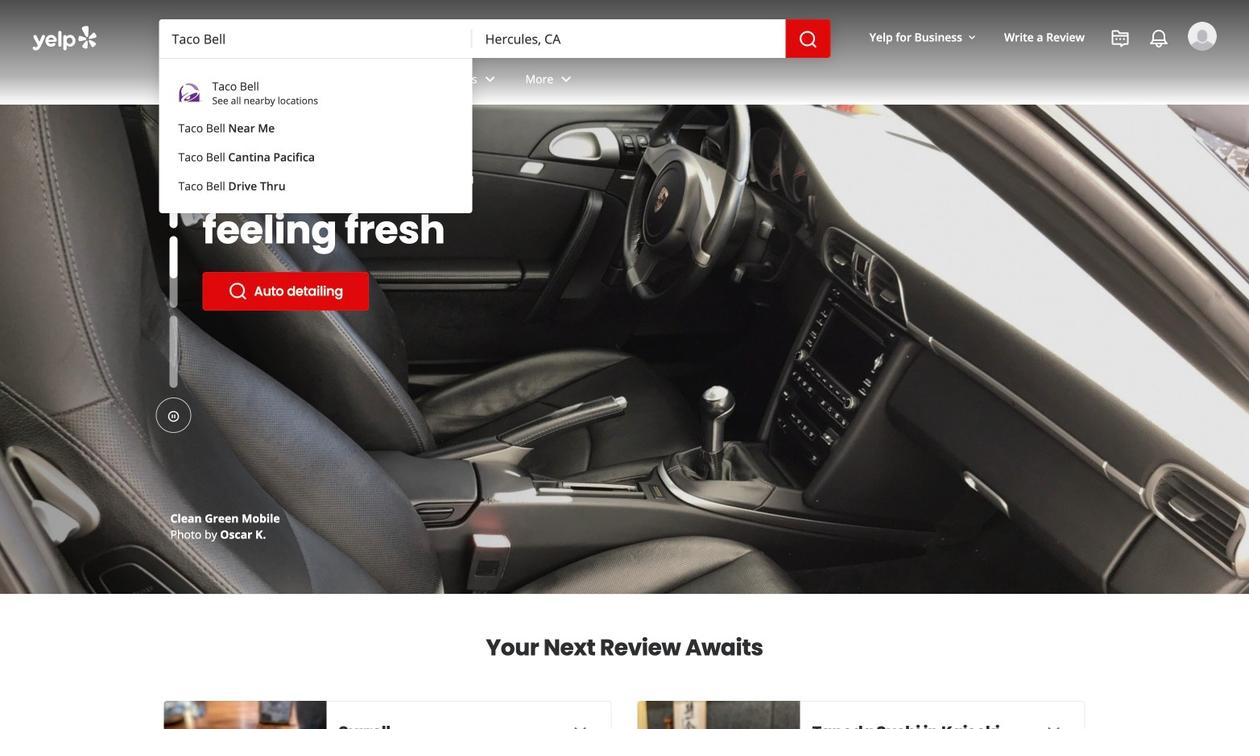 Task type: locate. For each thing, give the bounding box(es) containing it.
1 dismiss card image from the left
[[571, 724, 590, 730]]

dismiss card image
[[571, 724, 590, 730], [1045, 724, 1064, 730]]

pause slideshow image
[[167, 411, 180, 423]]

select slide image
[[170, 156, 178, 228], [170, 208, 178, 280]]

2 select slide image from the top
[[170, 208, 178, 280]]

None search field
[[0, 0, 1250, 214]]

2 24 chevron down v2 image from the left
[[557, 70, 576, 89]]

24 search v2 image
[[228, 282, 248, 301]]

16 chevron down v2 image
[[966, 31, 979, 44]]

None search field
[[159, 19, 831, 58]]

photo of taneda sushi in kaiseki image
[[638, 702, 800, 730]]

24 chevron down v2 image
[[481, 70, 500, 89], [557, 70, 576, 89]]

dismiss card image for photo of taneda sushi in kaiseki
[[1045, 724, 1064, 730]]

0 horizontal spatial dismiss card image
[[571, 724, 590, 730]]

0 horizontal spatial 24 chevron down v2 image
[[481, 70, 500, 89]]

notifications image
[[1150, 29, 1169, 48]]

none field address, neighborhood, city, state or zip
[[473, 19, 786, 58]]

shaya z. image
[[1188, 22, 1217, 51]]

2 dismiss card image from the left
[[1045, 724, 1064, 730]]

None field
[[159, 19, 473, 58], [473, 19, 786, 58], [159, 19, 473, 58]]

1 horizontal spatial dismiss card image
[[1045, 724, 1064, 730]]

1 horizontal spatial 24 chevron down v2 image
[[557, 70, 576, 89]]

  text field
[[159, 19, 473, 58]]

dismiss card image for photo of surrell
[[571, 724, 590, 730]]



Task type: vqa. For each thing, say whether or not it's contained in the screenshot.
leftmost Dismiss card image
yes



Task type: describe. For each thing, give the bounding box(es) containing it.
24 chevron down v2 image
[[236, 70, 255, 89]]

address, neighborhood, city, state or zip search field
[[473, 19, 786, 58]]

projects image
[[1111, 29, 1130, 48]]

things to do, nail salons, plumbers search field
[[159, 19, 473, 58]]

1 select slide image from the top
[[170, 156, 178, 228]]

search image
[[799, 30, 818, 49]]

user actions element
[[857, 20, 1240, 119]]

1 24 chevron down v2 image from the left
[[481, 70, 500, 89]]

photo of surrell image
[[164, 702, 327, 730]]

business categories element
[[157, 58, 1217, 105]]



